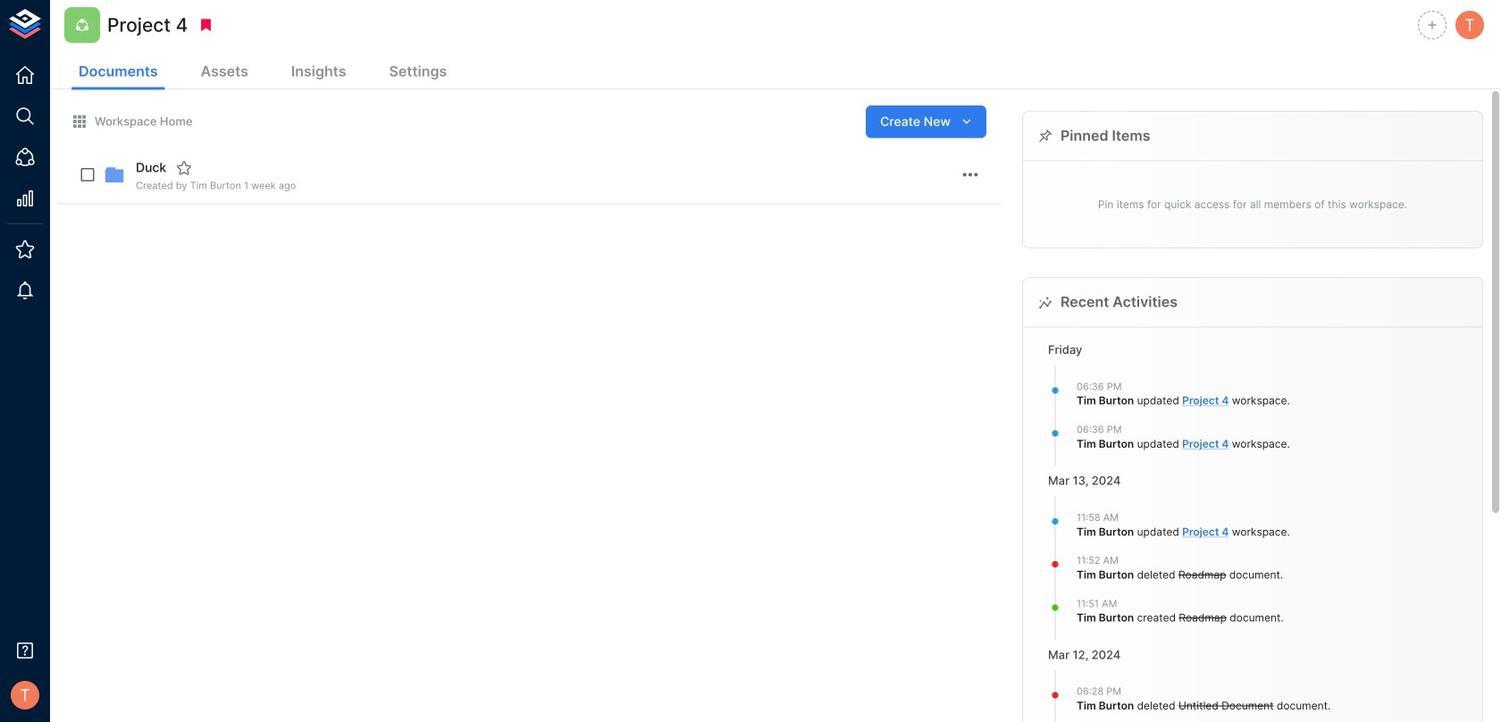 Task type: vqa. For each thing, say whether or not it's contained in the screenshot.
THE UNDERSTAND
no



Task type: locate. For each thing, give the bounding box(es) containing it.
remove bookmark image
[[198, 17, 214, 33]]



Task type: describe. For each thing, give the bounding box(es) containing it.
favorite image
[[176, 160, 192, 176]]



